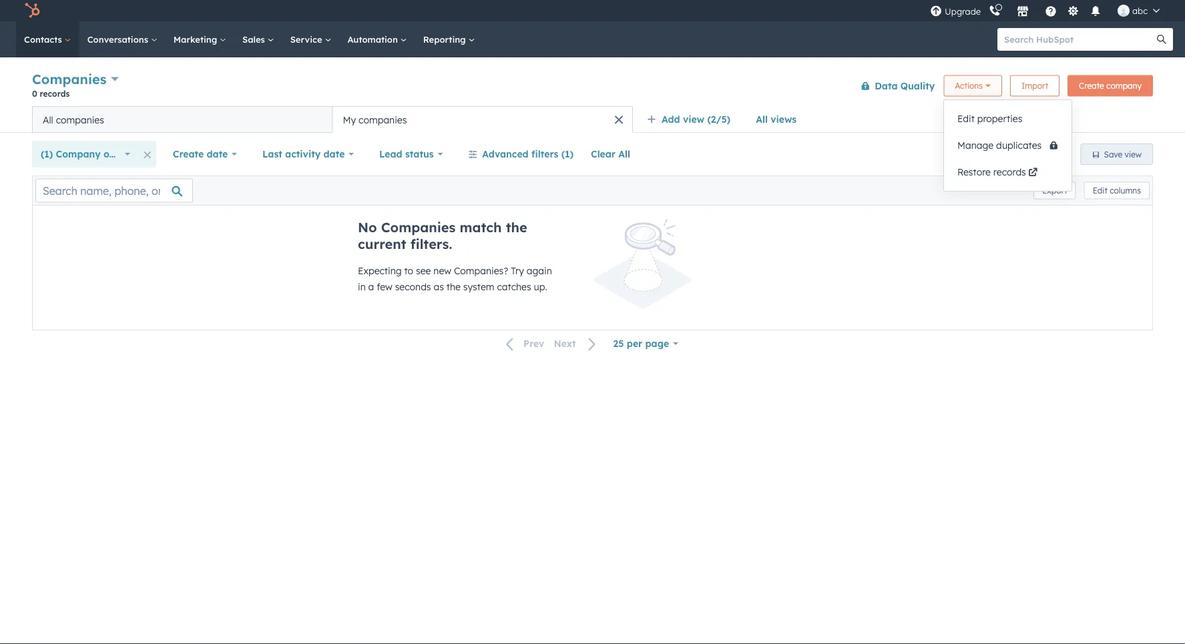 Task type: locate. For each thing, give the bounding box(es) containing it.
system
[[463, 281, 495, 293]]

all left views
[[756, 114, 768, 125]]

1 vertical spatial edit
[[1093, 186, 1108, 196]]

filters.
[[411, 236, 452, 253]]

create down all companies button
[[173, 148, 204, 160]]

1 horizontal spatial view
[[1125, 149, 1142, 159]]

0 vertical spatial companies
[[32, 71, 107, 88]]

2 (1) from the left
[[562, 148, 574, 160]]

date down all companies button
[[207, 148, 228, 160]]

2 horizontal spatial all
[[756, 114, 768, 125]]

view inside button
[[1125, 149, 1142, 159]]

create company
[[1080, 81, 1142, 91]]

1 horizontal spatial edit
[[1093, 186, 1108, 196]]

all down 0 records
[[43, 114, 53, 126]]

1 companies from the left
[[56, 114, 104, 126]]

create company button
[[1068, 75, 1154, 97]]

edit up the manage
[[958, 113, 975, 125]]

companies up see
[[381, 219, 456, 236]]

create inside button
[[1080, 81, 1105, 91]]

save
[[1105, 149, 1123, 159]]

view right "save"
[[1125, 149, 1142, 159]]

create inside popup button
[[173, 148, 204, 160]]

(1) inside advanced filters (1) button
[[562, 148, 574, 160]]

1 vertical spatial create
[[173, 148, 204, 160]]

status
[[405, 148, 434, 160]]

last activity date button
[[254, 141, 363, 168]]

my
[[343, 114, 356, 126]]

Search name, phone, or domain search field
[[35, 179, 193, 203]]

restore records link
[[945, 159, 1072, 186]]

match
[[460, 219, 502, 236]]

1 horizontal spatial create
[[1080, 81, 1105, 91]]

manage duplicates
[[958, 140, 1045, 151]]

advanced filters (1) button
[[460, 141, 582, 168]]

actions button
[[944, 75, 1003, 97]]

edit properties
[[958, 113, 1023, 125]]

1 vertical spatial the
[[447, 281, 461, 293]]

1 horizontal spatial companies
[[381, 219, 456, 236]]

(1)
[[41, 148, 53, 160], [562, 148, 574, 160]]

date
[[207, 148, 228, 160], [324, 148, 345, 160]]

upgrade
[[945, 6, 981, 17]]

per
[[627, 338, 643, 350]]

last
[[263, 148, 282, 160]]

menu
[[929, 0, 1170, 21]]

25 per page button
[[605, 331, 687, 357]]

1 vertical spatial companies
[[381, 219, 456, 236]]

view right add
[[683, 114, 705, 125]]

0 vertical spatial edit
[[958, 113, 975, 125]]

no
[[358, 219, 377, 236]]

(1) inside "(1) company owner" popup button
[[41, 148, 53, 160]]

last activity date
[[263, 148, 345, 160]]

few
[[377, 281, 393, 293]]

a
[[368, 281, 374, 293]]

the right match on the top left of page
[[506, 219, 528, 236]]

0 vertical spatial records
[[40, 89, 70, 99]]

0 horizontal spatial date
[[207, 148, 228, 160]]

1 horizontal spatial (1)
[[562, 148, 574, 160]]

all
[[756, 114, 768, 125], [43, 114, 53, 126], [619, 148, 631, 160]]

reporting link
[[415, 21, 483, 57]]

save view
[[1105, 149, 1142, 159]]

calling icon image
[[989, 5, 1001, 17]]

edit for edit columns
[[1093, 186, 1108, 196]]

the
[[506, 219, 528, 236], [447, 281, 461, 293]]

0 horizontal spatial view
[[683, 114, 705, 125]]

records for restore records
[[994, 166, 1027, 178]]

records inside "companies" banner
[[40, 89, 70, 99]]

try
[[511, 265, 524, 277]]

0 horizontal spatial all
[[43, 114, 53, 126]]

manage
[[958, 140, 994, 151]]

create date button
[[164, 141, 246, 168]]

0 horizontal spatial companies
[[56, 114, 104, 126]]

1 date from the left
[[207, 148, 228, 160]]

1 vertical spatial view
[[1125, 149, 1142, 159]]

create left company
[[1080, 81, 1105, 91]]

0 vertical spatial the
[[506, 219, 528, 236]]

date right activity
[[324, 148, 345, 160]]

(1) company owner button
[[32, 141, 139, 168]]

all right clear
[[619, 148, 631, 160]]

in
[[358, 281, 366, 293]]

settings link
[[1065, 4, 1082, 18]]

companies for all companies
[[56, 114, 104, 126]]

0 vertical spatial create
[[1080, 81, 1105, 91]]

records right 0
[[40, 89, 70, 99]]

the right as
[[447, 281, 461, 293]]

edit inside button
[[1093, 186, 1108, 196]]

prev button
[[498, 335, 549, 353]]

(1) company owner
[[41, 148, 132, 160]]

0 horizontal spatial create
[[173, 148, 204, 160]]

edit
[[958, 113, 975, 125], [1093, 186, 1108, 196]]

companies up 0 records
[[32, 71, 107, 88]]

(1) left company at the left
[[41, 148, 53, 160]]

0 horizontal spatial edit
[[958, 113, 975, 125]]

edit columns button
[[1085, 182, 1150, 199]]

(1) right filters
[[562, 148, 574, 160]]

data quality button
[[852, 72, 936, 99]]

0 horizontal spatial companies
[[32, 71, 107, 88]]

1 (1) from the left
[[41, 148, 53, 160]]

my companies button
[[333, 106, 633, 133]]

edit left columns
[[1093, 186, 1108, 196]]

view inside popup button
[[683, 114, 705, 125]]

expecting
[[358, 265, 402, 277]]

next
[[554, 338, 576, 350]]

1 horizontal spatial all
[[619, 148, 631, 160]]

records
[[40, 89, 70, 99], [994, 166, 1027, 178]]

seconds
[[395, 281, 431, 293]]

pagination navigation
[[498, 335, 605, 353]]

create
[[1080, 81, 1105, 91], [173, 148, 204, 160]]

companies right my
[[359, 114, 407, 126]]

2 companies from the left
[[359, 114, 407, 126]]

view for save
[[1125, 149, 1142, 159]]

restore records
[[958, 166, 1027, 178]]

0 horizontal spatial the
[[447, 281, 461, 293]]

again
[[527, 265, 552, 277]]

0 horizontal spatial records
[[40, 89, 70, 99]]

companies?
[[454, 265, 509, 277]]

0 vertical spatial view
[[683, 114, 705, 125]]

notifications image
[[1090, 6, 1102, 18]]

records down manage duplicates button
[[994, 166, 1027, 178]]

import button
[[1011, 75, 1060, 97]]

1 horizontal spatial date
[[324, 148, 345, 160]]

0 horizontal spatial (1)
[[41, 148, 53, 160]]

add
[[662, 114, 680, 125]]

companies up company at the left
[[56, 114, 104, 126]]

1 vertical spatial records
[[994, 166, 1027, 178]]

1 horizontal spatial records
[[994, 166, 1027, 178]]

next button
[[549, 335, 605, 353]]

1 horizontal spatial companies
[[359, 114, 407, 126]]

notifications button
[[1085, 0, 1108, 21]]

1 horizontal spatial the
[[506, 219, 528, 236]]



Task type: vqa. For each thing, say whether or not it's contained in the screenshot.
per
yes



Task type: describe. For each thing, give the bounding box(es) containing it.
search button
[[1151, 28, 1174, 51]]

restore
[[958, 166, 991, 178]]

view for add
[[683, 114, 705, 125]]

advanced filters (1)
[[483, 148, 574, 160]]

owner
[[104, 148, 132, 160]]

marketing link
[[166, 21, 234, 57]]

prev
[[524, 338, 545, 350]]

companies button
[[32, 69, 119, 89]]

up.
[[534, 281, 547, 293]]

hubspot link
[[16, 3, 50, 19]]

activity
[[285, 148, 321, 160]]

lead status button
[[371, 141, 452, 168]]

as
[[434, 281, 444, 293]]

my companies
[[343, 114, 407, 126]]

catches
[[497, 281, 531, 293]]

edit for edit properties
[[958, 113, 975, 125]]

all views
[[756, 114, 797, 125]]

export button
[[1034, 182, 1077, 199]]

sales link
[[234, 21, 282, 57]]

menu containing abc
[[929, 0, 1170, 21]]

contacts link
[[16, 21, 79, 57]]

to
[[404, 265, 414, 277]]

abc button
[[1110, 0, 1168, 21]]

properties
[[978, 113, 1023, 125]]

service
[[290, 34, 325, 45]]

clear all
[[591, 148, 631, 160]]

the inside expecting to see new companies? try again in a few seconds as the system catches up.
[[447, 281, 461, 293]]

records for 0 records
[[40, 89, 70, 99]]

all companies button
[[32, 106, 333, 133]]

service link
[[282, 21, 340, 57]]

companies inside no companies match the current filters.
[[381, 219, 456, 236]]

automation
[[348, 34, 401, 45]]

contacts
[[24, 34, 65, 45]]

clear
[[591, 148, 616, 160]]

gary orlando image
[[1118, 5, 1130, 17]]

company
[[56, 148, 101, 160]]

conversations link
[[79, 21, 166, 57]]

0
[[32, 89, 37, 99]]

companies banner
[[32, 68, 1154, 106]]

all for all companies
[[43, 114, 53, 126]]

import
[[1022, 81, 1049, 91]]

companies inside popup button
[[32, 71, 107, 88]]

company
[[1107, 81, 1142, 91]]

help image
[[1045, 6, 1057, 18]]

duplicates
[[997, 140, 1042, 151]]

25 per page
[[614, 338, 669, 350]]

Search HubSpot search field
[[998, 28, 1162, 51]]

companies for my companies
[[359, 114, 407, 126]]

edit columns
[[1093, 186, 1142, 196]]

settings image
[[1068, 6, 1080, 18]]

marketing
[[174, 34, 220, 45]]

create for create date
[[173, 148, 204, 160]]

2 date from the left
[[324, 148, 345, 160]]

data quality
[[875, 80, 935, 92]]

hubspot image
[[24, 3, 40, 19]]

columns
[[1110, 186, 1142, 196]]

lead
[[379, 148, 403, 160]]

the inside no companies match the current filters.
[[506, 219, 528, 236]]

add view (2/5)
[[662, 114, 731, 125]]

filters
[[532, 148, 559, 160]]

(2/5)
[[708, 114, 731, 125]]

create for create company
[[1080, 81, 1105, 91]]

0 records
[[32, 89, 70, 99]]

conversations
[[87, 34, 151, 45]]

calling icon button
[[984, 2, 1007, 20]]

marketplaces image
[[1017, 6, 1029, 18]]

25
[[614, 338, 624, 350]]

all views link
[[748, 106, 806, 133]]

sales
[[243, 34, 268, 45]]

save view button
[[1081, 144, 1154, 165]]

edit properties link
[[945, 106, 1072, 132]]

actions
[[955, 81, 983, 91]]

page
[[646, 338, 669, 350]]

export
[[1043, 186, 1068, 196]]

upgrade image
[[931, 6, 943, 18]]

automation link
[[340, 21, 415, 57]]

lead status
[[379, 148, 434, 160]]

advanced
[[483, 148, 529, 160]]

new
[[434, 265, 452, 277]]

views
[[771, 114, 797, 125]]

add view (2/5) button
[[639, 106, 748, 133]]

expecting to see new companies? try again in a few seconds as the system catches up.
[[358, 265, 552, 293]]

current
[[358, 236, 407, 253]]

manage duplicates button
[[945, 132, 1072, 159]]

search image
[[1158, 35, 1167, 44]]

see
[[416, 265, 431, 277]]

all companies
[[43, 114, 104, 126]]

marketplaces button
[[1009, 0, 1037, 21]]

quality
[[901, 80, 935, 92]]

all for all views
[[756, 114, 768, 125]]

abc
[[1133, 5, 1148, 16]]

help button
[[1040, 0, 1063, 21]]

data
[[875, 80, 898, 92]]

clear all button
[[582, 141, 639, 168]]



